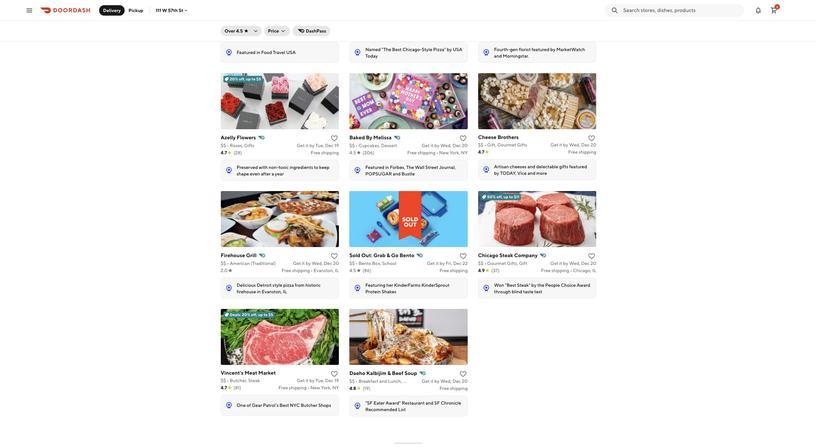 Task type: locate. For each thing, give the bounding box(es) containing it.
eater
[[374, 401, 385, 406]]

$$ down the azelly
[[221, 143, 226, 148]]

get right dinner
[[422, 379, 430, 385]]

1 horizontal spatial best
[[392, 47, 402, 52]]

1 vertical spatial ny
[[332, 386, 339, 391]]

daeho kalbijim & beef soup
[[349, 371, 417, 377]]

0 vertical spatial 19
[[334, 143, 339, 148]]

get it by wed, dec 20 for &
[[422, 379, 468, 385]]

flowers up $$ • roses, gifts
[[237, 135, 256, 141]]

1 vertical spatial evanston,
[[262, 290, 282, 295]]

0 horizontal spatial best
[[280, 404, 289, 409]]

by inside named "the best chicago-style pizza" by usa today
[[447, 47, 452, 52]]

il right the chicago,
[[592, 268, 596, 274]]

1 vertical spatial in
[[385, 165, 389, 170]]

new
[[439, 150, 449, 156], [310, 386, 320, 391]]

0 vertical spatial evanston,
[[314, 268, 334, 274]]

"sf
[[365, 401, 373, 406]]

gifts right roses,
[[244, 143, 254, 148]]

0 vertical spatial in
[[257, 50, 260, 55]]

it up free shipping • tusla, ok
[[302, 25, 305, 30]]

free
[[287, 32, 297, 38], [568, 150, 578, 155], [311, 150, 320, 156], [407, 150, 417, 156], [282, 268, 291, 274], [440, 268, 449, 274], [541, 268, 551, 274], [279, 386, 288, 391], [440, 387, 449, 392]]

4.8
[[221, 32, 227, 38], [349, 387, 356, 392]]

(traditional)
[[251, 261, 276, 267]]

$$ down daeho
[[349, 379, 355, 385]]

tue, for free shipping
[[316, 143, 324, 148]]

1 vertical spatial tue,
[[316, 379, 324, 384]]

grab
[[373, 253, 386, 259]]

0 vertical spatial 4.8
[[221, 32, 227, 38]]

get it by wed, dec 20 up chronicle
[[422, 379, 468, 385]]

by up street
[[434, 143, 440, 148]]

it up free shipping • evanston, il
[[302, 261, 305, 267]]

by left the in the right bottom of the page
[[531, 283, 537, 288]]

vincent's meat market
[[221, 371, 276, 377]]

won
[[494, 283, 504, 288]]

1 vertical spatial bento
[[359, 261, 371, 267]]

1 vertical spatial 19
[[334, 379, 339, 384]]

cheese
[[478, 134, 497, 141]]

0 horizontal spatial new
[[310, 386, 320, 391]]

by inside 'won "best steak" by the people choice award through blind taste test'
[[531, 283, 537, 288]]

grill
[[246, 253, 257, 259]]

• up street
[[436, 150, 438, 156]]

0 horizontal spatial flowers
[[237, 135, 256, 141]]

featured in forbes, the wall street journal, popsugar and bustle
[[365, 165, 456, 177]]

notification bell image
[[755, 6, 762, 14]]

out:
[[361, 253, 372, 259]]

1 vertical spatial featured
[[569, 164, 587, 170]]

forbes,
[[390, 165, 405, 170]]

york, up shops
[[321, 386, 331, 391]]

0 vertical spatial ny
[[461, 150, 468, 156]]

111 w 57th st
[[156, 8, 183, 13]]

and inside "sf eater award" restaurant and sf chronicle recommended list
[[426, 401, 433, 406]]

1 horizontal spatial featured
[[365, 165, 384, 170]]

in down detroit
[[257, 290, 261, 295]]

click to add this store to your saved list image
[[331, 17, 338, 24], [331, 135, 338, 143], [459, 135, 467, 143], [588, 135, 596, 143], [331, 253, 338, 261], [459, 253, 467, 261], [331, 371, 338, 379]]

featured down (51)
[[237, 50, 256, 55]]

free shipping up chronicle
[[440, 387, 468, 392]]

0 horizontal spatial york,
[[321, 386, 331, 391]]

20 for company
[[591, 261, 596, 267]]

dec for baked by melissa
[[453, 143, 461, 148]]

by
[[306, 25, 311, 30], [447, 47, 452, 52], [550, 47, 556, 52], [563, 143, 568, 148], [309, 143, 315, 148], [434, 143, 440, 148], [494, 171, 499, 176], [306, 261, 311, 267], [440, 261, 445, 267], [563, 261, 568, 267], [531, 283, 537, 288], [309, 379, 315, 384], [434, 379, 440, 385]]

1 vertical spatial steak
[[248, 379, 260, 384]]

detroit
[[257, 283, 272, 288]]

cajun ed's specialty meats
[[221, 17, 286, 23]]

by left 'fri,'
[[440, 261, 445, 267]]

free for chicago steak company
[[541, 268, 551, 274]]

get for chicago steak company
[[551, 261, 559, 267]]

with
[[259, 165, 268, 170]]

1 vertical spatial york,
[[321, 386, 331, 391]]

get it by wed, dec 20 up free shipping • tusla, ok
[[293, 25, 339, 30]]

2 vertical spatial in
[[257, 290, 261, 295]]

nyc
[[290, 404, 300, 409]]

chicago-
[[403, 47, 422, 52]]

0 horizontal spatial featured
[[532, 47, 550, 52]]

& left beef
[[388, 371, 391, 377]]

by up free shipping • chicago, il
[[563, 261, 568, 267]]

ed's
[[236, 17, 246, 23]]

butcher
[[301, 404, 317, 409]]

kinderfarms
[[394, 283, 421, 288]]

$$ for baked by melissa
[[349, 143, 355, 148]]

free up pizza
[[282, 268, 291, 274]]

steak up the $$ • gourmet gifts, gift
[[500, 253, 513, 259]]

•
[[227, 25, 229, 30], [316, 32, 318, 38], [484, 143, 486, 148], [227, 143, 229, 148], [356, 143, 358, 148], [436, 150, 438, 156], [227, 261, 229, 267], [356, 261, 358, 267], [484, 261, 486, 267], [311, 268, 313, 274], [570, 268, 572, 274], [227, 379, 229, 384], [356, 379, 358, 385], [308, 386, 310, 391]]

shipping for firehouse grill
[[292, 268, 310, 274]]

it for azelly flowers
[[306, 143, 309, 148]]

style
[[422, 47, 432, 52]]

1 horizontal spatial evanston,
[[314, 268, 334, 274]]

2 get it by tue, dec 19 from the top
[[297, 379, 339, 384]]

it for daeho kalbijim & beef soup
[[431, 379, 434, 385]]

1 vertical spatial 4.5
[[349, 150, 356, 156]]

0 vertical spatial &
[[387, 253, 390, 259]]

4.7 down 'cheese'
[[478, 150, 485, 155]]

2 tue, from the top
[[316, 379, 324, 384]]

it right dinner
[[431, 379, 434, 385]]

by up butcher
[[309, 379, 315, 384]]

the
[[406, 165, 414, 170]]

sausage
[[230, 25, 247, 30]]

ny for 20
[[461, 150, 468, 156]]

1 horizontal spatial new
[[439, 150, 449, 156]]

get up wall at the top right of the page
[[422, 143, 430, 148]]

it up street
[[431, 143, 434, 148]]

get it by wed, dec 20 up free shipping • chicago, il
[[551, 261, 596, 267]]

bento right 'go'
[[400, 253, 414, 259]]

20 for specialty
[[333, 25, 339, 30]]

1 vertical spatial get it by tue, dec 19
[[297, 379, 339, 384]]

usa right travel
[[286, 50, 296, 55]]

get it by wed, dec 20 up "journal,"
[[422, 143, 468, 148]]

cajun
[[221, 17, 235, 23]]

& left 'go'
[[387, 253, 390, 259]]

1 horizontal spatial usa
[[453, 47, 462, 52]]

free up to
[[311, 150, 320, 156]]

pizza"
[[433, 47, 446, 52]]

daeho
[[349, 371, 365, 377]]

butcher,
[[230, 379, 247, 384]]

il
[[335, 268, 339, 274], [592, 268, 596, 274], [283, 290, 287, 295]]

1 vertical spatial featured
[[365, 165, 384, 170]]

get it by tue, dec 19 for free shipping
[[297, 143, 339, 148]]

0 vertical spatial steak
[[500, 253, 513, 259]]

new for tue,
[[310, 386, 320, 391]]

111
[[156, 8, 161, 13]]

2 19 from the top
[[334, 379, 339, 384]]

featured up the popsugar
[[365, 165, 384, 170]]

featuring her kinderfarms kindersprout protein shakes
[[365, 283, 450, 295]]

$$ down vincent's in the bottom of the page
[[221, 379, 226, 384]]

usa
[[453, 47, 462, 52], [286, 50, 296, 55]]

1 vertical spatial best
[[280, 404, 289, 409]]

it up free shipping • chicago, il
[[559, 261, 562, 267]]

get it by wed, dec 20 up gifts
[[551, 143, 596, 148]]

evanston, inside delicious detroit style pizza from historic firehouse in evanston, il
[[262, 290, 282, 295]]

0 vertical spatial featured
[[532, 47, 550, 52]]

0 vertical spatial new
[[439, 150, 449, 156]]

by up sf
[[434, 379, 440, 385]]

free for baked by melissa
[[407, 150, 417, 156]]

4.8 for cajun ed's specialty meats
[[221, 32, 227, 38]]

toxic
[[279, 165, 289, 170]]

1 horizontal spatial steak
[[500, 253, 513, 259]]

it up ingredients
[[306, 143, 309, 148]]

$$ down cajun
[[221, 25, 226, 30]]

$$ up 2.0
[[221, 261, 226, 267]]

featured inside artisan cheeses and delectable gifts featured by today, vice and more
[[569, 164, 587, 170]]

tue, up to
[[316, 143, 324, 148]]

1 horizontal spatial free shipping • new york, ny
[[407, 150, 468, 156]]

bokay flowers link
[[478, 15, 596, 39]]

0 vertical spatial tue,
[[316, 143, 324, 148]]

cheeses
[[510, 164, 527, 170]]

a
[[272, 172, 274, 177]]

$$ down baked
[[349, 143, 355, 148]]

flowers right bokay
[[498, 17, 517, 23]]

0 horizontal spatial 4.8
[[221, 32, 227, 38]]

20 for melissa
[[462, 143, 468, 148]]

4.8 left "(19)"
[[349, 387, 356, 392]]

4.8 for daeho kalbijim & beef soup
[[349, 387, 356, 392]]

$$ for daeho kalbijim & beef soup
[[349, 379, 355, 385]]

gifts down 'brothers'
[[517, 143, 527, 148]]

0 vertical spatial york,
[[450, 150, 460, 156]]

4.9
[[478, 268, 485, 274]]

one of gear patrol's best nyc butcher shops
[[237, 404, 331, 409]]

0 vertical spatial bento
[[400, 253, 414, 259]]

1 horizontal spatial 4.8
[[349, 387, 356, 392]]

0 vertical spatial 4.5
[[236, 28, 243, 34]]

wed, for company
[[569, 261, 580, 267]]

4.7
[[478, 150, 485, 155], [221, 150, 227, 156], [221, 386, 227, 391]]

by up to
[[309, 143, 315, 148]]

il inside delicious detroit style pizza from historic firehouse in evanston, il
[[283, 290, 287, 295]]

$$ up 4.9
[[478, 261, 484, 267]]

delicious
[[237, 283, 256, 288]]

0 horizontal spatial free shipping • new york, ny
[[279, 386, 339, 391]]

new up "journal,"
[[439, 150, 449, 156]]

• left the chicago,
[[570, 268, 572, 274]]

57th
[[168, 8, 178, 13]]

free shipping • new york, ny up butcher
[[279, 386, 339, 391]]

sold
[[349, 253, 360, 259]]

1 horizontal spatial flowers
[[498, 17, 517, 23]]

in inside delicious detroit style pizza from historic firehouse in evanston, il
[[257, 290, 261, 295]]

steak"
[[517, 283, 531, 288]]

usa right pizza"
[[453, 47, 462, 52]]

bokay flowers
[[478, 17, 517, 23]]

(51)
[[234, 32, 242, 38]]

york, up "journal,"
[[450, 150, 460, 156]]

0 vertical spatial flowers
[[498, 17, 517, 23]]

$$ for sold out: grab & go bento
[[349, 261, 355, 267]]

Store search: begin typing to search for stores available on DoorDash text field
[[623, 7, 740, 14]]

get left 'fri,'
[[427, 261, 435, 267]]

0 vertical spatial get it by tue, dec 19
[[297, 143, 339, 148]]

flowers for bokay flowers
[[498, 17, 517, 23]]

2 vertical spatial 4.5
[[349, 268, 356, 274]]

kindersprout
[[422, 283, 450, 288]]

0 horizontal spatial il
[[283, 290, 287, 295]]

by for won "best steak" by the people choice award through blind taste test
[[563, 261, 568, 267]]

$$ • gift, gourmet gifts
[[478, 143, 527, 148]]

non-
[[269, 165, 279, 170]]

4.7 for (81)
[[221, 386, 227, 391]]

$$ down 'cheese'
[[478, 143, 484, 148]]

1 vertical spatial gourmet
[[487, 261, 506, 267]]

1 vertical spatial new
[[310, 386, 320, 391]]

pickup button
[[125, 5, 147, 15]]

wed, for &
[[440, 379, 452, 385]]

1 horizontal spatial ny
[[461, 150, 468, 156]]

0 horizontal spatial usa
[[286, 50, 296, 55]]

new up butcher
[[310, 386, 320, 391]]

0 horizontal spatial steak
[[248, 379, 260, 384]]

people
[[545, 283, 560, 288]]

gift
[[519, 261, 527, 267]]

0 horizontal spatial featured
[[237, 50, 256, 55]]

evanston,
[[314, 268, 334, 274], [262, 290, 282, 295]]

by left marketwatch on the right of page
[[550, 47, 556, 52]]

$$ down sold
[[349, 261, 355, 267]]

1 get it by tue, dec 19 from the top
[[297, 143, 339, 148]]

free up the in the right bottom of the page
[[541, 268, 551, 274]]

steak down meat
[[248, 379, 260, 384]]

free shipping • new york, ny up street
[[407, 150, 468, 156]]

free shipping for daeho kalbijim & beef soup
[[440, 387, 468, 392]]

by right pizza"
[[447, 47, 452, 52]]

gourmet
[[497, 143, 516, 148], [487, 261, 506, 267]]

1 horizontal spatial il
[[335, 268, 339, 274]]

featured inside featured in forbes, the wall street journal, popsugar and bustle
[[365, 165, 384, 170]]

york, for tue,
[[321, 386, 331, 391]]

gourmet up the "(37)"
[[487, 261, 506, 267]]

get up free shipping • evanston, il
[[293, 261, 301, 267]]

0 horizontal spatial evanston,
[[262, 290, 282, 295]]

get it by tue, dec 19 up shops
[[297, 379, 339, 384]]

2 horizontal spatial il
[[592, 268, 596, 274]]

list
[[398, 408, 406, 413]]

best left nyc
[[280, 404, 289, 409]]

0 horizontal spatial gifts
[[244, 143, 254, 148]]

in left forbes,
[[385, 165, 389, 170]]

meats
[[271, 17, 286, 23]]

$$ • breakfast and lunch, dinner
[[349, 379, 417, 385]]

il left (86)
[[335, 268, 339, 274]]

1 vertical spatial free shipping • new york, ny
[[279, 386, 339, 391]]

dec for daeho kalbijim & beef soup
[[453, 379, 461, 385]]

featured for specialty
[[237, 50, 256, 55]]

york,
[[450, 150, 460, 156], [321, 386, 331, 391]]

evanston, up historic
[[314, 268, 334, 274]]

• down baked
[[356, 143, 358, 148]]

beef
[[392, 371, 404, 377]]

0 vertical spatial best
[[392, 47, 402, 52]]

1 horizontal spatial featured
[[569, 164, 587, 170]]

4.7 left (28)
[[221, 150, 227, 156]]

evanston, down style
[[262, 290, 282, 295]]

$$ for azelly flowers
[[221, 143, 226, 148]]

shipping for daeho kalbijim & beef soup
[[450, 387, 468, 392]]

get for baked by melissa
[[422, 143, 430, 148]]

featured right gifts
[[569, 164, 587, 170]]

get up ingredients
[[297, 143, 305, 148]]

1 horizontal spatial gifts
[[517, 143, 527, 148]]

1 tue, from the top
[[316, 143, 324, 148]]

style
[[273, 283, 282, 288]]

19 for free shipping
[[334, 143, 339, 148]]

shipping for cajun ed's specialty meats
[[298, 32, 316, 38]]

by up free shipping • tusla, ok
[[306, 25, 311, 30]]

more
[[536, 171, 547, 176]]

flowers for azelly flowers
[[237, 135, 256, 141]]

0 horizontal spatial ny
[[332, 386, 339, 391]]

new for wed,
[[439, 150, 449, 156]]

1 vertical spatial 4.8
[[349, 387, 356, 392]]

ny
[[461, 150, 468, 156], [332, 386, 339, 391]]

19 for free shipping • new york, ny
[[334, 379, 339, 384]]

featured right florist
[[532, 47, 550, 52]]

wed,
[[312, 25, 323, 30], [569, 143, 580, 148], [440, 143, 452, 148], [312, 261, 323, 267], [569, 261, 580, 267], [440, 379, 452, 385]]

0 vertical spatial free shipping • new york, ny
[[407, 150, 468, 156]]

over 4.5
[[225, 28, 243, 34]]

today
[[365, 53, 378, 59]]

get for sold out: grab & go bento
[[427, 261, 435, 267]]

in inside featured in forbes, the wall street journal, popsugar and bustle
[[385, 165, 389, 170]]

chicago,
[[573, 268, 592, 274]]

dec for firehouse grill
[[324, 261, 332, 267]]

1 19 from the top
[[334, 143, 339, 148]]

free shipping
[[568, 150, 596, 155], [311, 150, 339, 156], [440, 268, 468, 274], [440, 387, 468, 392]]

dessert
[[381, 143, 397, 148]]

and left sf
[[426, 401, 433, 406]]

free shipping • new york, ny for wed,
[[407, 150, 468, 156]]

and down the fourth-
[[494, 53, 502, 59]]

4.7 for (28)
[[221, 150, 227, 156]]

click to add this store to your saved list image for sold out: grab & go bento
[[459, 253, 467, 261]]

1 horizontal spatial york,
[[450, 150, 460, 156]]

by up gifts
[[563, 143, 568, 148]]

get it by tue, dec 19 up to
[[297, 143, 339, 148]]

breakfast
[[359, 379, 378, 385]]

tue, up shops
[[316, 379, 324, 384]]

wed, for melissa
[[440, 143, 452, 148]]

flowers
[[498, 17, 517, 23], [237, 135, 256, 141]]

taste
[[523, 290, 534, 295]]

free up chronicle
[[440, 387, 449, 392]]

click to add this store to your saved list image
[[459, 17, 467, 24], [588, 17, 596, 24], [588, 253, 596, 261], [459, 371, 467, 379]]

keep
[[319, 165, 330, 170]]

free shipping up keep
[[311, 150, 339, 156]]

by for featured in food travel usa
[[306, 25, 311, 30]]

free for sold out: grab & go bento
[[440, 268, 449, 274]]

4.7 left (81) at the bottom left
[[221, 386, 227, 391]]

0 vertical spatial featured
[[237, 50, 256, 55]]

1 vertical spatial flowers
[[237, 135, 256, 141]]



Task type: describe. For each thing, give the bounding box(es) containing it.
florist
[[519, 47, 531, 52]]

• left gift,
[[484, 143, 486, 148]]

meat
[[245, 371, 257, 377]]

• up butcher
[[308, 386, 310, 391]]

delicious detroit style pizza from historic firehouse in evanston, il
[[237, 283, 321, 295]]

get it by wed, dec 20 for specialty
[[293, 25, 339, 30]]

ny for 19
[[332, 386, 339, 391]]

firehouse grill
[[221, 253, 257, 259]]

by inside artisan cheeses and delectable gifts featured by today, vice and more
[[494, 171, 499, 176]]

0 horizontal spatial bento
[[359, 261, 371, 267]]

school
[[382, 261, 396, 267]]

get it by fri, dec 22
[[427, 261, 468, 267]]

gift,
[[487, 143, 497, 148]]

• up 2.0
[[227, 261, 229, 267]]

1 horizontal spatial bento
[[400, 253, 414, 259]]

price button
[[264, 26, 290, 36]]

4.5 for sold out: grab & go bento
[[349, 268, 356, 274]]

azelly flowers
[[221, 135, 256, 141]]

to
[[314, 165, 318, 170]]

get it by wed, dec 20 up free shipping • evanston, il
[[293, 261, 339, 267]]

shipping for chicago steak company
[[552, 268, 569, 274]]

click to add this store to your saved list image for fourth-gen florist featured by marketwatch and morningstar.
[[588, 17, 596, 24]]

shape
[[237, 172, 249, 177]]

it for chicago steak company
[[559, 261, 562, 267]]

get for firehouse grill
[[293, 261, 301, 267]]

over 4.5 button
[[221, 26, 261, 36]]

dinner
[[403, 379, 417, 385]]

it for baked by melissa
[[431, 143, 434, 148]]

2 button
[[768, 4, 781, 17]]

firehouse
[[237, 290, 256, 295]]

free shipping up gifts
[[568, 150, 596, 155]]

and right 'cheeses'
[[528, 164, 535, 170]]

dec for azelly flowers
[[325, 143, 334, 148]]

won "best steak" by the people choice award through blind taste test
[[494, 283, 590, 295]]

gen
[[510, 47, 518, 52]]

and inside featured in forbes, the wall street journal, popsugar and bustle
[[393, 172, 401, 177]]

click to add this store to your saved list image for azelly flowers
[[331, 135, 338, 143]]

$$ • butcher, steak
[[221, 379, 260, 384]]

of
[[247, 404, 251, 409]]

dec for cajun ed's specialty meats
[[324, 25, 332, 30]]

• down the azelly
[[227, 143, 229, 148]]

1 vertical spatial &
[[388, 371, 391, 377]]

$$ • american (traditional)
[[221, 261, 276, 267]]

il for firehouse grill
[[335, 268, 339, 274]]

20 for &
[[462, 379, 468, 385]]

test
[[534, 290, 542, 295]]

free shipping • chicago, il
[[541, 268, 596, 274]]

shops
[[318, 404, 331, 409]]

free for azelly flowers
[[311, 150, 320, 156]]

free up one of gear patrol's best nyc butcher shops
[[279, 386, 288, 391]]

• down sold
[[356, 261, 358, 267]]

historic
[[305, 283, 321, 288]]

uno
[[370, 17, 383, 23]]

dec for sold out: grab & go bento
[[453, 261, 462, 267]]

• up historic
[[311, 268, 313, 274]]

after
[[261, 172, 271, 177]]

click to add this store to your saved list image for won "best steak" by the people choice award through blind taste test
[[588, 253, 596, 261]]

$$ for chicago steak company
[[478, 261, 484, 267]]

wall
[[415, 165, 425, 170]]

kalbijim
[[366, 371, 386, 377]]

by inside fourth-gen florist featured by marketwatch and morningstar.
[[550, 47, 556, 52]]

get it by wed, dec 20 for melissa
[[422, 143, 468, 148]]

fri,
[[446, 261, 452, 267]]

chronicle
[[441, 401, 461, 406]]

click to add this store to your saved list image for cajun ed's specialty meats
[[331, 17, 338, 24]]

company
[[514, 253, 538, 259]]

click to add this store to your saved list image for "sf eater award" restaurant and sf chronicle recommended list
[[459, 371, 467, 379]]

$$ • sausage
[[221, 25, 247, 30]]

gifts,
[[507, 261, 518, 267]]

soup
[[405, 371, 417, 377]]

(19)
[[363, 387, 370, 392]]

get for daeho kalbijim & beef soup
[[422, 379, 430, 385]]

baked by melissa
[[349, 135, 392, 141]]

4.5 for baked by melissa
[[349, 150, 356, 156]]

$$ • roses, gifts
[[221, 143, 254, 148]]

dashpass
[[306, 28, 326, 34]]

recommended
[[365, 408, 397, 413]]

delectable
[[536, 164, 558, 170]]

by for delicious detroit style pizza from historic firehouse in evanston, il
[[306, 261, 311, 267]]

by for preserved with non-toxic ingredients to keep shape even after a year
[[309, 143, 315, 148]]

0 vertical spatial gourmet
[[497, 143, 516, 148]]

free for firehouse grill
[[282, 268, 291, 274]]

it for sold out: grab & go bento
[[436, 261, 439, 267]]

• down vincent's in the bottom of the page
[[227, 379, 229, 384]]

click to add this store to your saved list image for firehouse grill
[[331, 253, 338, 261]]

3 items, open order cart image
[[770, 6, 778, 14]]

get it by tue, dec 19 for free shipping • new york, ny
[[297, 379, 339, 384]]

her
[[386, 283, 393, 288]]

by for one of gear patrol's best nyc butcher shops
[[309, 379, 315, 384]]

preserved
[[237, 165, 258, 170]]

get for azelly flowers
[[297, 143, 305, 148]]

4.7 for free shipping
[[478, 150, 485, 155]]

street
[[425, 165, 438, 170]]

free for daeho kalbijim & beef soup
[[440, 387, 449, 392]]

marketwatch
[[556, 47, 585, 52]]

bokay
[[478, 17, 497, 23]]

price
[[268, 28, 279, 34]]

open menu image
[[25, 6, 33, 14]]

$$ for firehouse grill
[[221, 261, 226, 267]]

il for chicago steak company
[[592, 268, 596, 274]]

$$ • cupcakes, dessert
[[349, 143, 397, 148]]

best inside named "the best chicago-style pizza" by usa today
[[392, 47, 402, 52]]

free up gifts
[[568, 150, 578, 155]]

wed, for specialty
[[312, 25, 323, 30]]

get up nyc
[[297, 379, 305, 384]]

free shipping • evanston, il
[[282, 268, 339, 274]]

• down daeho
[[356, 379, 358, 385]]

featured for melissa
[[365, 165, 384, 170]]

by for featured in forbes, the wall street journal, popsugar and bustle
[[434, 143, 440, 148]]

york, for wed,
[[450, 150, 460, 156]]

over
[[225, 28, 235, 34]]

featured inside fourth-gen florist featured by marketwatch and morningstar.
[[532, 47, 550, 52]]

today,
[[500, 171, 516, 176]]

• left tusla,
[[316, 32, 318, 38]]

award
[[577, 283, 590, 288]]

melissa
[[373, 135, 392, 141]]

dec for chicago steak company
[[581, 261, 590, 267]]

• down cajun
[[227, 25, 229, 30]]

shipping for azelly flowers
[[321, 150, 339, 156]]

and right vice
[[528, 171, 535, 176]]

$$ for cajun ed's specialty meats
[[221, 25, 226, 30]]

market
[[258, 371, 276, 377]]

firehouse
[[221, 253, 245, 259]]

it for cajun ed's specialty meats
[[302, 25, 305, 30]]

"sf eater award" restaurant and sf chronicle recommended list
[[365, 401, 461, 413]]

in for specialty
[[257, 50, 260, 55]]

get it by wed, dec 20 for company
[[551, 261, 596, 267]]

sf
[[434, 401, 440, 406]]

box,
[[372, 261, 381, 267]]

pizzeria uno link
[[349, 15, 468, 39]]

get for cajun ed's specialty meats
[[293, 25, 301, 30]]

choice
[[561, 283, 576, 288]]

(37)
[[491, 268, 499, 274]]

one
[[237, 404, 246, 409]]

shipping for baked by melissa
[[418, 150, 435, 156]]

"best
[[505, 283, 516, 288]]

get up delectable
[[551, 143, 559, 148]]

restaurant
[[402, 401, 425, 406]]

free shipping for azelly flowers
[[311, 150, 339, 156]]

tue, for free shipping • new york, ny
[[316, 379, 324, 384]]

by for featuring her kinderfarms kindersprout protein shakes
[[440, 261, 445, 267]]

patrol's
[[263, 404, 279, 409]]

usa inside named "the best chicago-style pizza" by usa today
[[453, 47, 462, 52]]

4.5 inside 'over 4.5' button
[[236, 28, 243, 34]]

year
[[275, 172, 284, 177]]

free for cajun ed's specialty meats
[[287, 32, 297, 38]]

click to add this store to your saved list image for named "the best chicago-style pizza" by usa today
[[459, 17, 467, 24]]

shipping for sold out: grab & go bento
[[450, 268, 468, 274]]

protein
[[365, 290, 381, 295]]

in for melissa
[[385, 165, 389, 170]]

specialty
[[248, 17, 270, 23]]

and down daeho kalbijim & beef soup
[[379, 379, 387, 385]]

free shipping • new york, ny for tue,
[[279, 386, 339, 391]]

it up butcher
[[306, 379, 309, 384]]

it up gifts
[[559, 143, 562, 148]]

azelly
[[221, 135, 236, 141]]

by for "sf eater award" restaurant and sf chronicle recommended list
[[434, 379, 440, 385]]

free shipping for sold out: grab & go bento
[[440, 268, 468, 274]]

"the
[[382, 47, 391, 52]]

the
[[537, 283, 544, 288]]

click to add this store to your saved list image for baked by melissa
[[459, 135, 467, 143]]

w
[[162, 8, 167, 13]]

• up 4.9
[[484, 261, 486, 267]]

by for artisan cheeses and delectable gifts featured by today, vice and more
[[563, 143, 568, 148]]

it for firehouse grill
[[302, 261, 305, 267]]

and inside fourth-gen florist featured by marketwatch and morningstar.
[[494, 53, 502, 59]]



Task type: vqa. For each thing, say whether or not it's contained in the screenshot.


